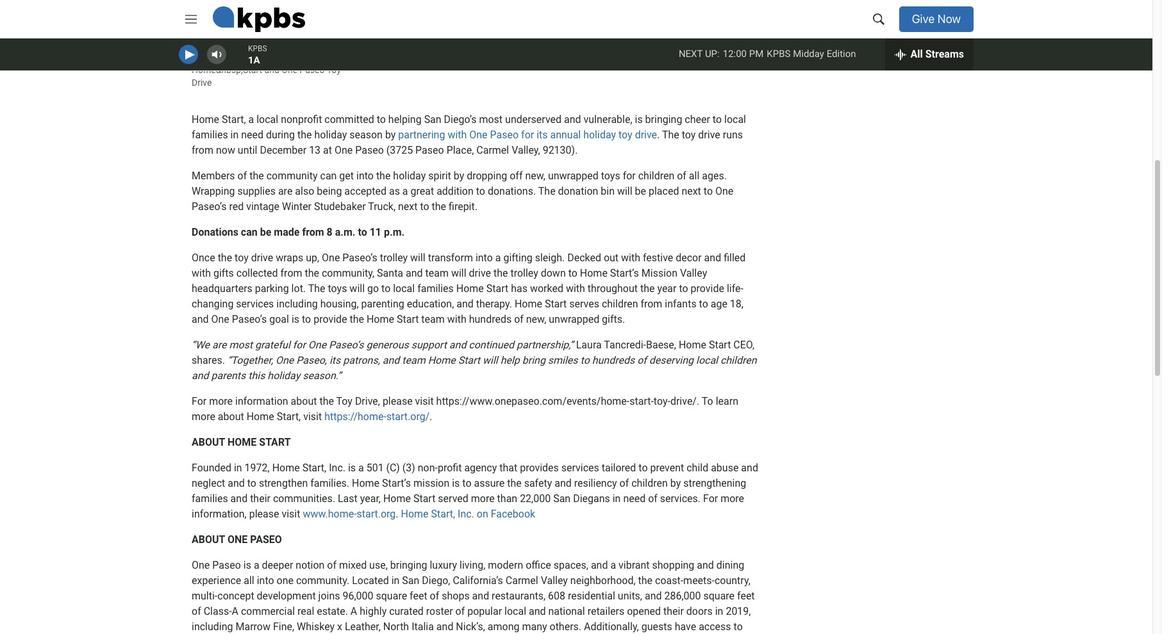 Task type: locate. For each thing, give the bounding box(es) containing it.
holiday inside "together, one paseo, its patrons, and team home start will help bring smiles to hundreds of deserving local children and parents this holiday season."
[[268, 370, 300, 382]]

about for about home start
[[192, 437, 225, 449]]

1 horizontal spatial inc.
[[458, 509, 474, 521]]

children inside once the toy drive wraps up, one paseo's trolley will transform into a gifting sleigh. decked out with festive decor and filled with gifts collected from the community, santa and team will drive the trolley down to home start's mission valley headquarters parking lot.  the toys will go to local families home start has worked with throughout the year to provide life- changing services including housing, parenting education, and therapy.  home start serves children from infants to age 18, and one paseo's goal is to provide the home start team with hundreds of new, unwrapped gifts.
[[602, 298, 638, 311]]

the inside for more information about the toy drive, please visit https://www.onepaseo.com/events/home-start-toy-drive/. to learn more about home start, visit
[[320, 396, 334, 408]]

with down once
[[192, 268, 211, 280]]

square
[[376, 591, 407, 603], [704, 591, 735, 603]]

1 horizontal spatial toy
[[619, 129, 633, 141]]

0 vertical spatial inc.
[[329, 463, 346, 475]]

2 a from the left
[[351, 606, 357, 618]]

0 vertical spatial the
[[662, 129, 680, 141]]

drive inside . the toy drive runs from now until december 13 at one paseo (3725 paseo place, carmel valley, 92130).
[[699, 129, 721, 141]]

abuse
[[711, 463, 739, 475]]

and up many
[[529, 606, 546, 618]]

neglect
[[192, 478, 225, 490]]

0 vertical spatial toy
[[327, 65, 341, 75]]

and up meets-
[[697, 560, 714, 572]]

families inside founded in 1972, home start, inc. is a 501 (c) (3) non-profit agency that provides services tailored to prevent child abuse and neglect and to strengthen families. home start's mission is to assure the safety and resiliency of children by strengthening families and their communities. last year, home start served more than 22,000 san diegans in need of services. for more information, please visit
[[192, 493, 228, 506]]

0 horizontal spatial a
[[232, 606, 239, 618]]

be left made
[[260, 227, 271, 239]]

0 vertical spatial including
[[277, 298, 318, 311]]

12:00
[[723, 48, 747, 60]]

supplies
[[238, 186, 276, 198]]

for inside members of the community can get into the holiday spirit by dropping off new, unwrapped toys for children of all ages. wrapping supplies are also being accepted as a great addition to donations. the donation bin will be placed next to one paseo's red vintage winter studebaker truck, next to the firepit.
[[623, 170, 636, 182]]

0 horizontal spatial bringing
[[390, 560, 427, 572]]

from down year
[[641, 298, 663, 311]]

please inside founded in 1972, home start, inc. is a 501 (c) (3) non-profit agency that provides services tailored to prevent child abuse and neglect and to strengthen families. home start's mission is to assure the safety and resiliency of children by strengthening families and their communities. last year, home start served more than 22,000 san diegans in need of services. for more information, please visit
[[249, 509, 279, 521]]

into inside once the toy drive wraps up, one paseo's trolley will transform into a gifting sleigh. decked out with festive decor and filled with gifts collected from the community, santa and team will drive the trolley down to home start's mission valley headquarters parking lot.  the toys will go to local families home start has worked with throughout the year to provide life- changing services including housing, parenting education, and therapy.  home start serves children from infants to age 18, and one paseo's goal is to provide the home start team with hundreds of new, unwrapped gifts.
[[476, 252, 493, 264]]

for inside for more information about the toy drive, please visit https://www.onepaseo.com/events/home-start-toy-drive/. to learn more about home start, visit
[[192, 396, 207, 408]]

baese,
[[646, 339, 677, 352]]

the inside . the toy drive runs from now until december 13 at one paseo (3725 paseo place, carmel valley, 92130).
[[662, 129, 680, 141]]

visit down season."
[[303, 411, 322, 423]]

to left 11
[[358, 227, 367, 239]]

paseo's down wrapping
[[192, 201, 227, 213]]

one right at
[[335, 145, 353, 157]]

next down as
[[398, 201, 418, 213]]

home inside for more information about the toy drive, please visit https://www.onepaseo.com/events/home-start-toy-drive/. to learn more about home start, visit
[[247, 411, 274, 423]]

information
[[235, 396, 288, 408]]

holiday up great
[[393, 170, 426, 182]]

valley
[[680, 268, 707, 280], [541, 575, 568, 588]]

0 vertical spatial .
[[657, 129, 660, 141]]

generous
[[366, 339, 409, 352]]

bringing inside home start, a local nonprofit committed to helping san diego's most underserved and vulnerable, is bringing cheer to local families in need during the holiday season by
[[645, 114, 683, 126]]

0 vertical spatial provide
[[691, 283, 725, 295]]

2 horizontal spatial into
[[476, 252, 493, 264]]

0 horizontal spatial by
[[385, 129, 396, 141]]

1 vertical spatial toy
[[336, 396, 353, 408]]

once the toy drive wraps up, one paseo's trolley will transform into a gifting sleigh. decked out with festive decor and filled with gifts collected from the community, santa and team will drive the trolley down to home start's mission valley headquarters parking lot.  the toys will go to local families home start has worked with throughout the year to provide life- changing services including housing, parenting education, and therapy.  home start serves children from infants to age 18, and one paseo's goal is to provide the home start team with hundreds of new, unwrapped gifts.
[[192, 252, 746, 326]]

one inside one paseo is a deeper notion of mixed use, bringing luxury living, modern office spaces, and a vibrant shopping and dining experience all into one community. located in san diego, california's carmel valley neighborhood, the coast-meets-country, multi-concept development joins 96,000 square feet of shops and restaurants, 608 residential units, and 286,000 square feet of class-a commercial real estate. a highly curated roster of popular local and national retailers opened their doors in 2019, including marrow fine, whiskey x leather, north italia and nick's, among many others. additionally, guests have acces
[[192, 560, 210, 572]]

national
[[549, 606, 585, 618]]

next right placed
[[682, 186, 701, 198]]

of down the diego,
[[430, 591, 439, 603]]

the down 'up,'
[[305, 268, 319, 280]]

1 vertical spatial the
[[539, 186, 556, 198]]

in up now at left top
[[231, 129, 239, 141]]

286,000
[[665, 591, 701, 603]]

visit inside founded in 1972, home start, inc. is a 501 (c) (3) non-profit agency that provides services tailored to prevent child abuse and neglect and to strengthen families. home start's mission is to assure the safety and resiliency of children by strengthening families and their communities. last year, home start served more than 22,000 san diegans in need of services. for more information, please visit
[[282, 509, 300, 521]]

1 feet from the left
[[410, 591, 427, 603]]

team down education,
[[422, 314, 445, 326]]

edition
[[827, 48, 856, 60]]

kpbs
[[248, 44, 267, 53], [767, 48, 791, 60]]

toy down vulnerable,
[[619, 129, 633, 141]]

is up served on the bottom left of page
[[452, 478, 460, 490]]

start, inside founded in 1972, home start, inc. is a 501 (c) (3) non-profit agency that provides services tailored to prevent child abuse and neglect and to strengthen families. home start's mission is to assure the safety and resiliency of children by strengthening families and their communities. last year, home start served more than 22,000 san diegans in need of services. for more information, please visit
[[302, 463, 327, 475]]

place,
[[447, 145, 474, 157]]

the down that
[[507, 478, 522, 490]]

1 vertical spatial start's
[[382, 478, 411, 490]]

0 horizontal spatial into
[[257, 575, 274, 588]]

provide
[[691, 283, 725, 295], [314, 314, 347, 326]]

for up the valley,
[[521, 129, 534, 141]]

inc. inside founded in 1972, home start, inc. is a 501 (c) (3) non-profit agency that provides services tailored to prevent child abuse and neglect and to strengthen families. home start's mission is to assure the safety and resiliency of children by strengthening families and their communities. last year, home start served more than 22,000 san diegans in need of services. for more information, please visit
[[329, 463, 346, 475]]

is down one
[[244, 560, 251, 572]]

communities.
[[273, 493, 335, 506]]

0 horizontal spatial be
[[260, 227, 271, 239]]

including inside once the toy drive wraps up, one paseo's trolley will transform into a gifting sleigh. decked out with festive decor and filled with gifts collected from the community, santa and team will drive the trolley down to home start's mission valley headquarters parking lot.  the toys will go to local families home start has worked with throughout the year to provide life- changing services including housing, parenting education, and therapy.  home start serves children from infants to age 18, and one paseo's goal is to provide the home start team with hundreds of new, unwrapped gifts.
[[277, 298, 318, 311]]

toy inside . the toy drive runs from now until december 13 at one paseo (3725 paseo place, carmel valley, 92130).
[[682, 129, 696, 141]]

2 vertical spatial families
[[192, 493, 228, 506]]

a.m.
[[335, 227, 356, 239]]

popular
[[468, 606, 502, 618]]

toy for festive
[[235, 252, 249, 264]]

hundreds inside once the toy drive wraps up, one paseo's trolley will transform into a gifting sleigh. decked out with festive decor and filled with gifts collected from the community, santa and team will drive the trolley down to home start's mission valley headquarters parking lot.  the toys will go to local families home start has worked with throughout the year to provide life- changing services including housing, parenting education, and therapy.  home start serves children from infants to age 18, and one paseo's goal is to provide the home start team with hundreds of new, unwrapped gifts.
[[469, 314, 512, 326]]

0 horizontal spatial need
[[241, 129, 264, 141]]

1 horizontal spatial need
[[624, 493, 646, 506]]

can inside members of the community can get into the holiday spirit by dropping off new, unwrapped toys for children of all ages. wrapping supplies are also being accepted as a great addition to donations. the donation bin will be placed next to one paseo's red vintage winter studebaker truck, next to the firepit.
[[320, 170, 337, 182]]

need up until
[[241, 129, 264, 141]]

lot.
[[292, 283, 306, 295]]

and right abuse
[[742, 463, 759, 475]]

carmel up dropping
[[477, 145, 509, 157]]

is inside once the toy drive wraps up, one paseo's trolley will transform into a gifting sleigh. decked out with festive decor and filled with gifts collected from the community, santa and team will drive the trolley down to home start's mission valley headquarters parking lot.  the toys will go to local families home start has worked with throughout the year to provide life- changing services including housing, parenting education, and therapy.  home start serves children from infants to age 18, and one paseo's goal is to provide the home start team with hundreds of new, unwrapped gifts.
[[292, 314, 299, 326]]

additionally,
[[584, 622, 639, 634]]

the inside once the toy drive wraps up, one paseo's trolley will transform into a gifting sleigh. decked out with festive decor and filled with gifts collected from the community, santa and team will drive the trolley down to home start's mission valley headquarters parking lot.  the toys will go to local families home start has worked with throughout the year to provide life- changing services including housing, parenting education, and therapy.  home start serves children from infants to age 18, and one paseo's goal is to provide the home start team with hundreds of new, unwrapped gifts.
[[308, 283, 325, 295]]

"together, one paseo, its patrons, and team home start will help bring smiles to hundreds of deserving local children and parents this holiday season."
[[192, 355, 757, 382]]

collected
[[236, 268, 278, 280]]

one inside "together, one paseo, its patrons, and team home start will help bring smiles to hundreds of deserving local children and parents this holiday season."
[[276, 355, 294, 367]]

strengthen
[[259, 478, 308, 490]]

unwrapped
[[548, 170, 599, 182], [549, 314, 600, 326]]

0 vertical spatial by
[[385, 129, 396, 141]]

2 square from the left
[[704, 591, 735, 603]]

2 about from the top
[[192, 534, 225, 547]]

1 horizontal spatial toys
[[601, 170, 621, 182]]

cheer
[[685, 114, 710, 126]]

0 horizontal spatial services
[[236, 298, 274, 311]]

and up annual
[[564, 114, 581, 126]]

dining
[[717, 560, 745, 572]]

until
[[238, 145, 257, 157]]

luxury
[[430, 560, 457, 572]]

is inside home start, a local nonprofit committed to helping san diego's most underserved and vulnerable, is bringing cheer to local families in need during the holiday season by
[[635, 114, 643, 126]]

goal
[[269, 314, 289, 326]]

0 horizontal spatial please
[[249, 509, 279, 521]]

0 vertical spatial trolley
[[380, 252, 408, 264]]

0 vertical spatial please
[[383, 396, 413, 408]]

0 vertical spatial valley
[[680, 268, 707, 280]]

1 vertical spatial inc.
[[458, 509, 474, 521]]

of up placed
[[677, 170, 687, 182]]

their down strengthen
[[250, 493, 271, 506]]

1 horizontal spatial services
[[562, 463, 599, 475]]

to up served on the bottom left of page
[[463, 478, 472, 490]]

be left placed
[[635, 186, 646, 198]]

wrapping
[[192, 186, 235, 198]]

paseo up nonprofit
[[300, 65, 325, 75]]

0 horizontal spatial the
[[308, 283, 325, 295]]

of down shops on the bottom left of the page
[[456, 606, 465, 618]]

new, inside once the toy drive wraps up, one paseo's trolley will transform into a gifting sleigh. decked out with festive decor and filled with gifts collected from the community, santa and team will drive the trolley down to home start's mission valley headquarters parking lot.  the toys will go to local families home start has worked with throughout the year to provide life- changing services including housing, parenting education, and therapy.  home start serves children from infants to age 18, and one paseo's goal is to provide the home start team with hundreds of new, unwrapped gifts.
[[526, 314, 547, 326]]

all
[[911, 48, 923, 60]]

team down support
[[402, 355, 426, 367]]

the up placed
[[662, 129, 680, 141]]

1 a from the left
[[232, 606, 239, 618]]

by
[[385, 129, 396, 141], [454, 170, 464, 182], [671, 478, 681, 490]]

0 horizontal spatial for
[[192, 396, 207, 408]]

team down the transform
[[425, 268, 449, 280]]

opened
[[627, 606, 661, 618]]

toy inside once the toy drive wraps up, one paseo's trolley will transform into a gifting sleigh. decked out with festive decor and filled with gifts collected from the community, santa and team will drive the trolley down to home start's mission valley headquarters parking lot.  the toys will go to local families home start has worked with throughout the year to provide life- changing services including housing, parenting education, and therapy.  home start serves children from infants to age 18, and one paseo's goal is to provide the home start team with hundreds of new, unwrapped gifts.
[[235, 252, 249, 264]]

1 horizontal spatial into
[[357, 170, 374, 182]]

0 horizontal spatial next
[[398, 201, 418, 213]]

square down country,
[[704, 591, 735, 603]]

and
[[265, 65, 279, 75], [564, 114, 581, 126], [704, 252, 722, 264], [406, 268, 423, 280], [457, 298, 474, 311], [192, 314, 209, 326], [449, 339, 466, 352], [383, 355, 400, 367], [192, 370, 209, 382], [742, 463, 759, 475], [228, 478, 245, 490], [555, 478, 572, 490], [231, 493, 248, 506], [591, 560, 608, 572], [697, 560, 714, 572], [472, 591, 489, 603], [645, 591, 662, 603], [529, 606, 546, 618], [437, 622, 454, 634]]

feet up 2019,
[[737, 591, 755, 603]]

1 horizontal spatial for
[[703, 493, 718, 506]]

restaurants,
[[492, 591, 546, 603]]

1 horizontal spatial are
[[278, 186, 293, 198]]

continued
[[469, 339, 514, 352]]

annual
[[550, 129, 581, 141]]

toy for 92130).
[[682, 129, 696, 141]]

san inside one paseo is a deeper notion of mixed use, bringing luxury living, modern office spaces, and a vibrant shopping and dining experience all into one community. located in san diego, california's carmel valley neighborhood, the coast-meets-country, multi-concept development joins 96,000 square feet of shops and restaurants, 608 residential units, and 286,000 square feet of class-a commercial real estate. a highly curated roster of popular local and national retailers opened their doors in 2019, including marrow fine, whiskey x leather, north italia and nick's, among many others. additionally, guests have acces
[[402, 575, 420, 588]]

families inside home start, a local nonprofit committed to helping san diego's most underserved and vulnerable, is bringing cheer to local families in need during the holiday season by
[[192, 129, 228, 141]]

children inside members of the community can get into the holiday spirit by dropping off new, unwrapped toys for children of all ages. wrapping supplies are also being accepted as a great addition to donations. the donation bin will be placed next to one paseo's red vintage winter studebaker truck, next to the firepit.
[[638, 170, 675, 182]]

0 vertical spatial can
[[320, 170, 337, 182]]

home up year,
[[352, 478, 380, 490]]

inc. for is
[[329, 463, 346, 475]]

need inside founded in 1972, home start, inc. is a 501 (c) (3) non-profit agency that provides services tailored to prevent child abuse and neglect and to strengthen families. home start's mission is to assure the safety and resiliency of children by strengthening families and their communities. last year, home start served more than 22,000 san diegans in need of services. for more information, please visit
[[624, 493, 646, 506]]

1 vertical spatial san
[[553, 493, 571, 506]]

diego,
[[422, 575, 450, 588]]

paseo up the valley,
[[490, 129, 519, 141]]

paseo's
[[192, 201, 227, 213], [343, 252, 378, 264], [232, 314, 267, 326], [329, 339, 364, 352]]

0 vertical spatial for
[[192, 396, 207, 408]]

1 horizontal spatial all
[[689, 170, 700, 182]]

1 vertical spatial by
[[454, 170, 464, 182]]

2 vertical spatial visit
[[282, 509, 300, 521]]

most
[[479, 114, 503, 126], [229, 339, 253, 352]]

0 vertical spatial into
[[357, 170, 374, 182]]

a inside founded in 1972, home start, inc. is a 501 (c) (3) non-profit agency that provides services tailored to prevent child abuse and neglect and to strengthen families. home start's mission is to assure the safety and resiliency of children by strengthening families and their communities. last year, home start served more than 22,000 san diegans in need of services. for more information, please visit
[[358, 463, 364, 475]]

most up "together,
[[229, 339, 253, 352]]

toy inside home&nbsp;start and one paseo toy drive
[[327, 65, 341, 75]]

including down class-
[[192, 622, 233, 634]]

a inside home start, a local nonprofit committed to helping san diego's most underserved and vulnerable, is bringing cheer to local families in need during the holiday season by
[[249, 114, 254, 126]]

made
[[274, 227, 300, 239]]

the inside founded in 1972, home start, inc. is a 501 (c) (3) non-profit agency that provides services tailored to prevent child abuse and neglect and to strengthen families. home start's mission is to assure the safety and resiliency of children by strengthening families and their communities. last year, home start served more than 22,000 san diegans in need of services. for more information, please visit
[[507, 478, 522, 490]]

bin
[[601, 186, 615, 198]]

a inside members of the community can get into the holiday spirit by dropping off new, unwrapped toys for children of all ages. wrapping supplies are also being accepted as a great addition to donations. the donation bin will be placed next to one paseo's red vintage winter studebaker truck, next to the firepit.
[[403, 186, 408, 198]]

information,
[[192, 509, 247, 521]]

1 vertical spatial valley
[[541, 575, 568, 588]]

0 vertical spatial about
[[192, 437, 225, 449]]

children down "prevent" at the right bottom of page
[[632, 478, 668, 490]]

1 horizontal spatial visit
[[303, 411, 322, 423]]

the left year
[[641, 283, 655, 295]]

one inside members of the community can get into the holiday spirit by dropping off new, unwrapped toys for children of all ages. wrapping supplies are also being accepted as a great addition to donations. the donation bin will be placed next to one paseo's red vintage winter studebaker truck, next to the firepit.
[[716, 186, 734, 198]]

1 vertical spatial for
[[623, 170, 636, 182]]

please inside for more information about the toy drive, please visit https://www.onepaseo.com/events/home-start-toy-drive/. to learn more about home start, visit
[[383, 396, 413, 408]]

start.org/
[[387, 411, 430, 423]]

is left 501
[[348, 463, 356, 475]]

san inside founded in 1972, home start, inc. is a 501 (c) (3) non-profit agency that provides services tailored to prevent child abuse and neglect and to strengthen families. home start's mission is to assure the safety and resiliency of children by strengthening families and their communities. last year, home start served more than 22,000 san diegans in need of services. for more information, please visit
[[553, 493, 571, 506]]

by up (3725
[[385, 129, 396, 141]]

local down restaurants,
[[505, 606, 526, 618]]

for down shares.
[[192, 396, 207, 408]]

with
[[448, 129, 467, 141], [621, 252, 641, 264], [192, 268, 211, 280], [566, 283, 585, 295], [447, 314, 467, 326]]

home down parenting
[[367, 314, 394, 326]]

into right the transform
[[476, 252, 493, 264]]

2 vertical spatial into
[[257, 575, 274, 588]]

helping
[[388, 114, 422, 126]]

valley inside one paseo is a deeper notion of mixed use, bringing luxury living, modern office spaces, and a vibrant shopping and dining experience all into one community. located in san diego, california's carmel valley neighborhood, the coast-meets-country, multi-concept development joins 96,000 square feet of shops and restaurants, 608 residential units, and 286,000 square feet of class-a commercial real estate. a highly curated roster of popular local and national retailers opened their doors in 2019, including marrow fine, whiskey x leather, north italia and nick's, among many others. additionally, guests have acces
[[541, 575, 568, 588]]

families inside once the toy drive wraps up, one paseo's trolley will transform into a gifting sleigh. decked out with festive decor and filled with gifts collected from the community, santa and team will drive the trolley down to home start's mission valley headquarters parking lot.  the toys will go to local families home start has worked with throughout the year to provide life- changing services including housing, parenting education, and therapy.  home start serves children from infants to age 18, and one paseo's goal is to provide the home start team with hundreds of new, unwrapped gifts.
[[418, 283, 454, 295]]

support
[[411, 339, 447, 352]]

paseo down partnering
[[416, 145, 444, 157]]

new, right the off
[[525, 170, 546, 182]]

hamburger menu open image
[[185, 13, 197, 25]]

0 horizontal spatial square
[[376, 591, 407, 603]]

1 horizontal spatial valley
[[680, 268, 707, 280]]

0 vertical spatial services
[[236, 298, 274, 311]]

into inside one paseo is a deeper notion of mixed use, bringing luxury living, modern office spaces, and a vibrant shopping and dining experience all into one community. located in san diego, california's carmel valley neighborhood, the coast-meets-country, multi-concept development joins 96,000 square feet of shops and restaurants, 608 residential units, and 286,000 square feet of class-a commercial real estate. a highly curated roster of popular local and national retailers opened their doors in 2019, including marrow fine, whiskey x leather, north italia and nick's, among many others. additionally, guests have acces
[[257, 575, 274, 588]]

0 vertical spatial all
[[689, 170, 700, 182]]

1 horizontal spatial trolley
[[511, 268, 539, 280]]

therapy.
[[476, 298, 512, 311]]

will inside "together, one paseo, its patrons, and team home start will help bring smiles to hundreds of deserving local children and parents this holiday season."
[[483, 355, 498, 367]]

start down education,
[[397, 314, 419, 326]]

all inside one paseo is a deeper notion of mixed use, bringing luxury living, modern office spaces, and a vibrant shopping and dining experience all into one community. located in san diego, california's carmel valley neighborhood, the coast-meets-country, multi-concept development joins 96,000 square feet of shops and restaurants, 608 residential units, and 286,000 square feet of class-a commercial real estate. a highly curated roster of popular local and national retailers opened their doors in 2019, including marrow fine, whiskey x leather, north italia and nick's, among many others. additionally, guests have acces
[[244, 575, 254, 588]]

toy inside for more information about the toy drive, please visit https://www.onepaseo.com/events/home-start-toy-drive/. to learn more about home start, visit
[[336, 396, 353, 408]]

start's down (c)
[[382, 478, 411, 490]]

start's inside once the toy drive wraps up, one paseo's trolley will transform into a gifting sleigh. decked out with festive decor and filled with gifts collected from the community, santa and team will drive the trolley down to home start's mission valley headquarters parking lot.  the toys will go to local families home start has worked with throughout the year to provide life- changing services including housing, parenting education, and therapy.  home start serves children from infants to age 18, and one paseo's goal is to provide the home start team with hundreds of new, unwrapped gifts.
[[610, 268, 639, 280]]

be inside members of the community can get into the holiday spirit by dropping off new, unwrapped toys for children of all ages. wrapping supplies are also being accepted as a great addition to donations. the donation bin will be placed next to one paseo's red vintage winter studebaker truck, next to the firepit.
[[635, 186, 646, 198]]

services up resiliency
[[562, 463, 599, 475]]

1 about from the top
[[192, 437, 225, 449]]

san up partnering
[[424, 114, 442, 126]]

including inside one paseo is a deeper notion of mixed use, bringing luxury living, modern office spaces, and a vibrant shopping and dining experience all into one community. located in san diego, california's carmel valley neighborhood, the coast-meets-country, multi-concept development joins 96,000 square feet of shops and restaurants, 608 residential units, and 286,000 square feet of class-a commercial real estate. a highly curated roster of popular local and national retailers opened their doors in 2019, including marrow fine, whiskey x leather, north italia and nick's, among many others. additionally, guests have acces
[[192, 622, 233, 634]]

0 vertical spatial be
[[635, 186, 646, 198]]

can down red
[[241, 227, 258, 239]]

1 horizontal spatial san
[[424, 114, 442, 126]]

local down santa
[[393, 283, 415, 295]]

1 vertical spatial .
[[430, 411, 432, 423]]

0 vertical spatial hundreds
[[469, 314, 512, 326]]

children inside founded in 1972, home start, inc. is a 501 (c) (3) non-profit agency that provides services tailored to prevent child abuse and neglect and to strengthen families. home start's mission is to assure the safety and resiliency of children by strengthening families and their communities. last year, home start served more than 22,000 san diegans in need of services. for more information, please visit
[[632, 478, 668, 490]]

0 horizontal spatial hundreds
[[469, 314, 512, 326]]

by up the addition
[[454, 170, 464, 182]]

will right bin
[[617, 186, 633, 198]]

inc. up families.
[[329, 463, 346, 475]]

grateful
[[255, 339, 290, 352]]

1 vertical spatial are
[[212, 339, 227, 352]]

home start and one paseo toy drive image
[[192, 0, 355, 42]]

a up until
[[249, 114, 254, 126]]

services inside founded in 1972, home start, inc. is a 501 (c) (3) non-profit agency that provides services tailored to prevent child abuse and neglect and to strengthen families. home start's mission is to assure the safety and resiliency of children by strengthening families and their communities. last year, home start served more than 22,000 san diegans in need of services. for more information, please visit
[[562, 463, 599, 475]]

2 horizontal spatial san
[[553, 493, 571, 506]]

0 horizontal spatial all
[[244, 575, 254, 588]]

a down concept
[[232, 606, 239, 618]]

please up start.org/
[[383, 396, 413, 408]]

valley,
[[512, 145, 540, 157]]

the down vibrant
[[638, 575, 653, 588]]

holiday inside home start, a local nonprofit committed to helping san diego's most underserved and vulnerable, is bringing cheer to local families in need during the holiday season by
[[314, 129, 347, 141]]

1 horizontal spatial by
[[454, 170, 464, 182]]

unwrapped inside once the toy drive wraps up, one paseo's trolley will transform into a gifting sleigh. decked out with festive decor and filled with gifts collected from the community, santa and team will drive the trolley down to home start's mission valley headquarters parking lot.  the toys will go to local families home start has worked with throughout the year to provide life- changing services including housing, parenting education, and therapy.  home start serves children from infants to age 18, and one paseo's goal is to provide the home start team with hundreds of new, unwrapped gifts.
[[549, 314, 600, 326]]

start left ceo,
[[709, 339, 731, 352]]

holiday up at
[[314, 129, 347, 141]]

1 vertical spatial hundreds
[[592, 355, 635, 367]]

families down neglect
[[192, 493, 228, 506]]

. for start.org
[[396, 509, 399, 521]]

0 vertical spatial bringing
[[645, 114, 683, 126]]

p.m.
[[384, 227, 405, 239]]

1 vertical spatial toys
[[328, 283, 347, 295]]

501
[[367, 463, 384, 475]]

0 vertical spatial carmel
[[477, 145, 509, 157]]

1 vertical spatial their
[[664, 606, 684, 618]]

2 horizontal spatial visit
[[415, 396, 434, 408]]

of down tancredi-
[[638, 355, 647, 367]]

hundreds inside "together, one paseo, its patrons, and team home start will help bring smiles to hundreds of deserving local children and parents this holiday season."
[[592, 355, 635, 367]]

0 vertical spatial most
[[479, 114, 503, 126]]

also
[[295, 186, 314, 198]]

drive
[[192, 78, 212, 88]]

in left 1972,
[[234, 463, 242, 475]]

0 horizontal spatial most
[[229, 339, 253, 352]]

all inside members of the community can get into the holiday spirit by dropping off new, unwrapped toys for children of all ages. wrapping supplies are also being accepted as a great addition to donations. the donation bin will be placed next to one paseo's red vintage winter studebaker truck, next to the firepit.
[[689, 170, 700, 182]]

trolley up santa
[[380, 252, 408, 264]]

coast-
[[655, 575, 684, 588]]

1 vertical spatial need
[[624, 493, 646, 506]]

1 vertical spatial next
[[398, 201, 418, 213]]

families up education,
[[418, 283, 454, 295]]

worked
[[530, 283, 564, 295]]

kpbs 1a
[[248, 44, 267, 66]]

san right 22,000
[[553, 493, 571, 506]]

1 horizontal spatial hundreds
[[592, 355, 635, 367]]

1 vertical spatial its
[[330, 355, 341, 367]]

real
[[298, 606, 314, 618]]

2 vertical spatial by
[[671, 478, 681, 490]]

0 horizontal spatial feet
[[410, 591, 427, 603]]

filled
[[724, 252, 746, 264]]

the inside home start, a local nonprofit committed to helping san diego's most underserved and vulnerable, is bringing cheer to local families in need during the holiday season by
[[298, 129, 312, 141]]

1 square from the left
[[376, 591, 407, 603]]

toys inside once the toy drive wraps up, one paseo's trolley will transform into a gifting sleigh. decked out with festive decor and filled with gifts collected from the community, santa and team will drive the trolley down to home start's mission valley headquarters parking lot.  the toys will go to local families home start has worked with throughout the year to provide life- changing services including housing, parenting education, and therapy.  home start serves children from infants to age 18, and one paseo's goal is to provide the home start team with hundreds of new, unwrapped gifts.
[[328, 283, 347, 295]]

start up www.home-start.org . home start, inc. on facebook
[[414, 493, 436, 506]]

https://home-start.org/ .
[[325, 411, 432, 423]]

all streams
[[911, 48, 964, 60]]

leather,
[[345, 622, 381, 634]]

of down has
[[514, 314, 524, 326]]

from left now at left top
[[192, 145, 214, 157]]

toys up 'housing,'
[[328, 283, 347, 295]]

0 horizontal spatial can
[[241, 227, 258, 239]]

1 vertical spatial please
[[249, 509, 279, 521]]

0 horizontal spatial toys
[[328, 283, 347, 295]]

18,
[[730, 298, 744, 311]]

more up about home start
[[192, 411, 215, 423]]

1 vertical spatial families
[[418, 283, 454, 295]]

smiles
[[548, 355, 578, 367]]

roster
[[426, 606, 453, 618]]

one inside . the toy drive runs from now until december 13 at one paseo (3725 paseo place, carmel valley, 92130).
[[335, 145, 353, 157]]

0 horizontal spatial .
[[396, 509, 399, 521]]

families.
[[310, 478, 350, 490]]

children down ceo,
[[721, 355, 757, 367]]

ceo,
[[734, 339, 755, 352]]

life-
[[727, 283, 744, 295]]

valley down decor
[[680, 268, 707, 280]]

2 horizontal spatial for
[[623, 170, 636, 182]]

ages.
[[702, 170, 727, 182]]

1 horizontal spatial can
[[320, 170, 337, 182]]

persistent player play button image
[[185, 49, 195, 61]]

wraps
[[276, 252, 303, 264]]

0 horizontal spatial inc.
[[329, 463, 346, 475]]

bring
[[522, 355, 546, 367]]

0 horizontal spatial valley
[[541, 575, 568, 588]]

0 vertical spatial for
[[521, 129, 534, 141]]

to up infants
[[679, 283, 688, 295]]

1 horizontal spatial including
[[277, 298, 318, 311]]

be
[[635, 186, 646, 198], [260, 227, 271, 239]]

0 horizontal spatial including
[[192, 622, 233, 634]]

located
[[352, 575, 389, 588]]

1 vertical spatial including
[[192, 622, 233, 634]]

1 vertical spatial new,
[[526, 314, 547, 326]]

can up being
[[320, 170, 337, 182]]

partnering with one paseo for its annual holiday toy drive link
[[398, 129, 657, 141]]

1 vertical spatial provide
[[314, 314, 347, 326]]

0 horizontal spatial their
[[250, 493, 271, 506]]

donations
[[192, 227, 238, 239]]

serves
[[570, 298, 600, 311]]

the up as
[[376, 170, 391, 182]]

persistent player volume button image
[[211, 47, 225, 62]]

0 vertical spatial need
[[241, 129, 264, 141]]

san left the diego,
[[402, 575, 420, 588]]

one down ages.
[[716, 186, 734, 198]]

home up now at left top
[[192, 114, 219, 126]]

x
[[337, 622, 342, 634]]



Task type: vqa. For each thing, say whether or not it's contained in the screenshot.
Home Start, a local nonprofit committed to helping San Diego's most underserved and vulnerable, is bringing cheer to local families in need during the holiday season by
yes



Task type: describe. For each thing, give the bounding box(es) containing it.
the down the gifting
[[494, 268, 508, 280]]

down
[[541, 268, 566, 280]]

local inside "together, one paseo, its patrons, and team home start will help bring smiles to hundreds of deserving local children and parents this holiday season."
[[696, 355, 718, 367]]

of up community.
[[327, 560, 337, 572]]

to down the decked
[[569, 268, 578, 280]]

home&nbsp;start
[[192, 65, 262, 75]]

in inside home start, a local nonprofit committed to helping san diego's most underserved and vulnerable, is bringing cheer to local families in need during the holiday season by
[[231, 129, 239, 141]]

1 horizontal spatial its
[[537, 129, 548, 141]]

start's inside founded in 1972, home start, inc. is a 501 (c) (3) non-profit agency that provides services tailored to prevent child abuse and neglect and to strengthen families. home start's mission is to assure the safety and resiliency of children by strengthening families and their communities. last year, home start served more than 22,000 san diegans in need of services. for more information, please visit
[[382, 478, 411, 490]]

new, inside members of the community can get into the holiday spirit by dropping off new, unwrapped toys for children of all ages. wrapping supplies are also being accepted as a great addition to donations. the donation bin will be placed next to one paseo's red vintage winter studebaker truck, next to the firepit.
[[525, 170, 546, 182]]

local inside one paseo is a deeper notion of mixed use, bringing luxury living, modern office spaces, and a vibrant shopping and dining experience all into one community. located in san diego, california's carmel valley neighborhood, the coast-meets-country, multi-concept development joins 96,000 square feet of shops and restaurants, 608 residential units, and 286,000 square feet of class-a commercial real estate. a highly curated roster of popular local and national retailers opened their doors in 2019, including marrow fine, whiskey x leather, north italia and nick's, among many others. additionally, guests have acces
[[505, 606, 526, 618]]

up,
[[306, 252, 319, 264]]

to left the age
[[699, 298, 708, 311]]

start, down served on the bottom left of page
[[431, 509, 455, 521]]

. for start.org/
[[430, 411, 432, 423]]

safety
[[524, 478, 552, 490]]

and right santa
[[406, 268, 423, 280]]

addition
[[437, 186, 474, 198]]

a up neighborhood,
[[611, 560, 616, 572]]

paseo's left goal
[[232, 314, 267, 326]]

to down 1972,
[[247, 478, 256, 490]]

1 horizontal spatial kpbs
[[767, 48, 791, 60]]

home&nbsp;start and one paseo toy drive
[[192, 65, 341, 88]]

accepted
[[345, 186, 387, 198]]

1 vertical spatial can
[[241, 227, 258, 239]]

1 vertical spatial visit
[[303, 411, 322, 423]]

parents
[[211, 370, 246, 382]]

to up season
[[377, 114, 386, 126]]

and up information,
[[231, 493, 248, 506]]

meets-
[[684, 575, 715, 588]]

and down shares.
[[192, 370, 209, 382]]

and down 1972,
[[228, 478, 245, 490]]

home inside home start, a local nonprofit committed to helping san diego's most underserved and vulnerable, is bringing cheer to local families in need during the holiday season by
[[192, 114, 219, 126]]

others.
[[550, 622, 582, 634]]

0 horizontal spatial kpbs
[[248, 44, 267, 53]]

to down dropping
[[476, 186, 485, 198]]

more down strengthening
[[721, 493, 745, 506]]

1 horizontal spatial next
[[682, 186, 701, 198]]

this
[[248, 370, 265, 382]]

one down diego's
[[470, 129, 488, 141]]

to inside "together, one paseo, its patrons, and team home start will help bring smiles to hundreds of deserving local children and parents this holiday season."
[[581, 355, 590, 367]]

paseo inside one paseo is a deeper notion of mixed use, bringing luxury living, modern office spaces, and a vibrant shopping and dining experience all into one community. located in san diego, california's carmel valley neighborhood, the coast-meets-country, multi-concept development joins 96,000 square feet of shops and restaurants, 608 residential units, and 286,000 square feet of class-a commercial real estate. a highly curated roster of popular local and national retailers opened their doors in 2019, including marrow fine, whiskey x leather, north italia and nick's, among many others. additionally, guests have acces
[[212, 560, 241, 572]]

retailers
[[588, 606, 625, 618]]

2019,
[[726, 606, 751, 618]]

tancredi-
[[604, 339, 646, 352]]

assure
[[474, 478, 505, 490]]

home inside "together, one paseo, its patrons, and team home start will help bring smiles to hundreds of deserving local children and parents this holiday season."
[[428, 355, 456, 367]]

home start, a local nonprofit committed to helping san diego's most underserved and vulnerable, is bringing cheer to local families in need during the holiday season by
[[192, 114, 746, 141]]

festive
[[643, 252, 673, 264]]

served
[[438, 493, 469, 506]]

north
[[383, 622, 409, 634]]

home inside laura tancredi-baese, home start ceo, shares.
[[679, 339, 707, 352]]

changing
[[192, 298, 234, 311]]

0 horizontal spatial about
[[218, 411, 244, 423]]

carmel inside one paseo is a deeper notion of mixed use, bringing luxury living, modern office spaces, and a vibrant shopping and dining experience all into one community. located in san diego, california's carmel valley neighborhood, the coast-meets-country, multi-concept development joins 96,000 square feet of shops and restaurants, 608 residential units, and 286,000 square feet of class-a commercial real estate. a highly curated roster of popular local and national retailers opened their doors in 2019, including marrow fine, whiskey x leather, north italia and nick's, among many others. additionally, guests have acces
[[506, 575, 538, 588]]

1 horizontal spatial provide
[[691, 283, 725, 295]]

donations.
[[488, 186, 536, 198]]

paseo's inside members of the community can get into the holiday spirit by dropping off new, unwrapped toys for children of all ages. wrapping supplies are also being accepted as a great addition to donations. the donation bin will be placed next to one paseo's red vintage winter studebaker truck, next to the firepit.
[[192, 201, 227, 213]]

by inside founded in 1972, home start, inc. is a 501 (c) (3) non-profit agency that provides services tailored to prevent child abuse and neglect and to strengthen families. home start's mission is to assure the safety and resiliency of children by strengthening families and their communities. last year, home start served more than 22,000 san diegans in need of services. for more information, please visit
[[671, 478, 681, 490]]

carmel inside . the toy drive runs from now until december 13 at one paseo (3725 paseo place, carmel valley, 92130).
[[477, 145, 509, 157]]

will left go
[[350, 283, 365, 295]]

midday
[[793, 48, 825, 60]]

by inside members of the community can get into the holiday spirit by dropping off new, unwrapped toys for children of all ages. wrapping supplies are also being accepted as a great addition to donations. the donation bin will be placed next to one paseo's red vintage winter studebaker truck, next to the firepit.
[[454, 170, 464, 182]]

of inside "together, one paseo, its patrons, and team home start will help bring smiles to hundreds of deserving local children and parents this holiday season."
[[638, 355, 647, 367]]

deeper
[[262, 560, 293, 572]]

https://www.onepaseo.com/events/home-
[[436, 396, 630, 408]]

prevent
[[651, 463, 684, 475]]

have
[[675, 622, 697, 634]]

to right go
[[382, 283, 391, 295]]

"together,
[[228, 355, 273, 367]]

children inside "together, one paseo, its patrons, and team home start will help bring smiles to hundreds of deserving local children and parents this holiday season."
[[721, 355, 757, 367]]

profit
[[438, 463, 462, 475]]

local inside once the toy drive wraps up, one paseo's trolley will transform into a gifting sleigh. decked out with festive decor and filled with gifts collected from the community, santa and team will drive the trolley down to home start's mission valley headquarters parking lot.  the toys will go to local families home start has worked with throughout the year to provide life- changing services including housing, parenting education, and therapy.  home start serves children from infants to age 18, and one paseo's goal is to provide the home start team with hundreds of new, unwrapped gifts.
[[393, 283, 415, 295]]

and left the therapy.
[[457, 298, 474, 311]]

of inside once the toy drive wraps up, one paseo's trolley will transform into a gifting sleigh. decked out with festive decor and filled with gifts collected from the community, santa and team will drive the trolley down to home start's mission valley headquarters parking lot.  the toys will go to local families home start has worked with throughout the year to provide life- changing services including housing, parenting education, and therapy.  home start serves children from infants to age 18, and one paseo's goal is to provide the home start team with hundreds of new, unwrapped gifts.
[[514, 314, 524, 326]]

start inside laura tancredi-baese, home start ceo, shares.
[[709, 339, 731, 352]]

services inside once the toy drive wraps up, one paseo's trolley will transform into a gifting sleigh. decked out with festive decor and filled with gifts collected from the community, santa and team will drive the trolley down to home start's mission valley headquarters parking lot.  the toys will go to local families home start has worked with throughout the year to provide life- changing services including housing, parenting education, and therapy.  home start serves children from infants to age 18, and one paseo's goal is to provide the home start team with hundreds of new, unwrapped gifts.
[[236, 298, 274, 311]]

vintage
[[246, 201, 280, 213]]

to down great
[[420, 201, 429, 213]]

1 vertical spatial most
[[229, 339, 253, 352]]

the up supplies
[[250, 170, 264, 182]]

patrons,
[[343, 355, 380, 367]]

start up the therapy.
[[487, 283, 509, 295]]

0 horizontal spatial provide
[[314, 314, 347, 326]]

are inside members of the community can get into the holiday spirit by dropping off new, unwrapped toys for children of all ages. wrapping supplies are also being accepted as a great addition to donations. the donation bin will be placed next to one paseo's red vintage winter studebaker truck, next to the firepit.
[[278, 186, 293, 198]]

use,
[[369, 560, 388, 572]]

with right out
[[621, 252, 641, 264]]

kpbs image
[[213, 6, 305, 32]]

home down has
[[515, 298, 542, 311]]

need inside home start, a local nonprofit committed to helping san diego's most underserved and vulnerable, is bringing cheer to local families in need during the holiday season by
[[241, 129, 264, 141]]

give
[[912, 12, 935, 25]]

placed
[[649, 186, 679, 198]]

. inside . the toy drive runs from now until december 13 at one paseo (3725 paseo place, carmel valley, 92130).
[[657, 129, 660, 141]]

diego's
[[444, 114, 477, 126]]

founded
[[192, 463, 231, 475]]

holiday down vulnerable,
[[584, 129, 616, 141]]

living,
[[460, 560, 486, 572]]

for inside founded in 1972, home start, inc. is a 501 (c) (3) non-profit agency that provides services tailored to prevent child abuse and neglect and to strengthen families. home start's mission is to assure the safety and resiliency of children by strengthening families and their communities. last year, home start served more than 22,000 san diegans in need of services. for more information, please visit
[[703, 493, 718, 506]]

one inside home&nbsp;start and one paseo toy drive
[[282, 65, 298, 75]]

its inside "together, one paseo, its patrons, and team home start will help bring smiles to hundreds of deserving local children and parents this holiday season."
[[330, 355, 341, 367]]

paseo
[[250, 534, 282, 547]]

members
[[192, 170, 235, 182]]

local up 'during'
[[257, 114, 278, 126]]

header search icon image
[[873, 13, 885, 25]]

whiskey
[[297, 622, 335, 634]]

13
[[309, 145, 321, 157]]

at
[[323, 145, 332, 157]]

facebook
[[491, 509, 536, 521]]

vibrant
[[619, 560, 650, 572]]

santa
[[377, 268, 403, 280]]

headquarters
[[192, 283, 253, 295]]

is inside one paseo is a deeper notion of mixed use, bringing luxury living, modern office spaces, and a vibrant shopping and dining experience all into one community. located in san diego, california's carmel valley neighborhood, the coast-meets-country, multi-concept development joins 96,000 square feet of shops and restaurants, 608 residential units, and 286,000 square feet of class-a commercial real estate. a highly curated roster of popular local and national retailers opened their doors in 2019, including marrow fine, whiskey x leather, north italia and nick's, among many others. additionally, guests have acces
[[244, 560, 251, 572]]

toys inside members of the community can get into the holiday spirit by dropping off new, unwrapped toys for children of all ages. wrapping supplies are also being accepted as a great addition to donations. the donation bin will be placed next to one paseo's red vintage winter studebaker truck, next to the firepit.
[[601, 170, 621, 182]]

from left 8
[[302, 227, 324, 239]]

runs
[[723, 129, 743, 141]]

drive up placed
[[635, 129, 657, 141]]

608
[[548, 591, 566, 603]]

in left 2019,
[[715, 606, 724, 618]]

with down education,
[[447, 314, 467, 326]]

team inside "together, one paseo, its patrons, and team home start will help bring smiles to hundreds of deserving local children and parents this holiday season."
[[402, 355, 426, 367]]

and down changing
[[192, 314, 209, 326]]

and up opened
[[645, 591, 662, 603]]

throughout
[[588, 283, 638, 295]]

their inside one paseo is a deeper notion of mixed use, bringing luxury living, modern office spaces, and a vibrant shopping and dining experience all into one community. located in san diego, california's carmel valley neighborhood, the coast-meets-country, multi-concept development joins 96,000 square feet of shops and restaurants, 608 residential units, and 286,000 square feet of class-a commercial real estate. a highly curated roster of popular local and national retailers opened their doors in 2019, including marrow fine, whiskey x leather, north italia and nick's, among many others. additionally, guests have acces
[[664, 606, 684, 618]]

streams
[[926, 48, 964, 60]]

paseo's up patrons, at the bottom left
[[329, 339, 364, 352]]

gifts
[[213, 268, 234, 280]]

community.
[[296, 575, 350, 588]]

and right safety
[[555, 478, 572, 490]]

of left services.
[[648, 493, 658, 506]]

unwrapped inside members of the community can get into the holiday spirit by dropping off new, unwrapped toys for children of all ages. wrapping supplies are also being accepted as a great addition to donations. the donation bin will be placed next to one paseo's red vintage winter studebaker truck, next to the firepit.
[[548, 170, 599, 182]]

services.
[[660, 493, 701, 506]]

home start, inc. on facebook link
[[401, 509, 536, 521]]

the down the addition
[[432, 201, 446, 213]]

kpbs midday edition link
[[767, 48, 856, 60]]

and down 'california's'
[[472, 591, 489, 603]]

and left filled
[[704, 252, 722, 264]]

with up place,
[[448, 129, 467, 141]]

2 feet from the left
[[737, 591, 755, 603]]

1 vertical spatial trolley
[[511, 268, 539, 280]]

to right goal
[[302, 314, 311, 326]]

toy-
[[654, 396, 671, 408]]

from down wraps
[[281, 268, 302, 280]]

paseo down season
[[355, 145, 384, 157]]

last
[[338, 493, 358, 506]]

as
[[389, 186, 400, 198]]

estate.
[[317, 606, 348, 618]]

spirit
[[428, 170, 451, 182]]

the down 'housing,'
[[350, 314, 364, 326]]

one down changing
[[211, 314, 229, 326]]

start, inside for more information about the toy drive, please visit https://www.onepaseo.com/events/home-start-toy-drive/. to learn more about home start, visit
[[277, 411, 301, 423]]

their inside founded in 1972, home start, inc. is a 501 (c) (3) non-profit agency that provides services tailored to prevent child abuse and neglect and to strengthen families. home start's mission is to assure the safety and resiliency of children by strengthening families and their communities. last year, home start served more than 22,000 san diegans in need of services. for more information, please visit
[[250, 493, 271, 506]]

and up "together, one paseo, its patrons, and team home start will help bring smiles to hundreds of deserving local children and parents this holiday season."
[[449, 339, 466, 352]]

experience
[[192, 575, 241, 588]]

members of the community can get into the holiday spirit by dropping off new, unwrapped toys for children of all ages. wrapping supplies are also being accepted as a great addition to donations. the donation bin will be placed next to one paseo's red vintage winter studebaker truck, next to the firepit.
[[192, 170, 734, 213]]

valley inside once the toy drive wraps up, one paseo's trolley will transform into a gifting sleigh. decked out with festive decor and filled with gifts collected from the community, santa and team will drive the trolley down to home start's mission valley headquarters parking lot.  the toys will go to local families home start has worked with throughout the year to provide life- changing services including housing, parenting education, and therapy.  home start serves children from infants to age 18, and one paseo's goal is to provide the home start team with hundreds of new, unwrapped gifts.
[[680, 268, 707, 280]]

paseo inside home&nbsp;start and one paseo toy drive
[[300, 65, 325, 75]]

donation
[[558, 186, 599, 198]]

home down mission
[[401, 509, 429, 521]]

units,
[[618, 591, 643, 603]]

1 vertical spatial team
[[422, 314, 445, 326]]

one right 'up,'
[[322, 252, 340, 264]]

to right cheer
[[713, 114, 722, 126]]

and down "generous"
[[383, 355, 400, 367]]

and up neighborhood,
[[591, 560, 608, 572]]

residential
[[568, 591, 616, 603]]

(3725
[[387, 145, 413, 157]]

to down ages.
[[704, 186, 713, 198]]

0 horizontal spatial are
[[212, 339, 227, 352]]

truck,
[[368, 201, 396, 213]]

transform
[[428, 252, 473, 264]]

and inside home&nbsp;start and one paseo toy drive
[[265, 65, 279, 75]]

about home start
[[192, 437, 291, 449]]

more down 'parents'
[[209, 396, 233, 408]]

the inside one paseo is a deeper notion of mixed use, bringing luxury living, modern office spaces, and a vibrant shopping and dining experience all into one community. located in san diego, california's carmel valley neighborhood, the coast-meets-country, multi-concept development joins 96,000 square feet of shops and restaurants, 608 residential units, and 286,000 square feet of class-a commercial real estate. a highly curated roster of popular local and national retailers opened their doors in 2019, including marrow fine, whiskey x leather, north italia and nick's, among many others. additionally, guests have acces
[[638, 575, 653, 588]]

a left deeper
[[254, 560, 259, 572]]

into inside members of the community can get into the holiday spirit by dropping off new, unwrapped toys for children of all ages. wrapping supplies are also being accepted as a great addition to donations. the donation bin will be placed next to one paseo's red vintage winter studebaker truck, next to the firepit.
[[357, 170, 374, 182]]

0 vertical spatial team
[[425, 268, 449, 280]]

non-
[[418, 463, 438, 475]]

one paseo is a deeper notion of mixed use, bringing luxury living, modern office spaces, and a vibrant shopping and dining experience all into one community. located in san diego, california's carmel valley neighborhood, the coast-meets-country, multi-concept development joins 96,000 square feet of shops and restaurants, 608 residential units, and 286,000 square feet of class-a commercial real estate. a highly curated roster of popular local and national retailers opened their doors in 2019, including marrow fine, whiskey x leather, north italia and nick's, among many others. additionally, guests have acces
[[192, 560, 755, 635]]

start inside "together, one paseo, its patrons, and team home start will help bring smiles to hundreds of deserving local children and parents this holiday season."
[[458, 355, 480, 367]]

fine,
[[273, 622, 294, 634]]

san inside home start, a local nonprofit committed to helping san diego's most underserved and vulnerable, is bringing cheer to local families in need during the holiday season by
[[424, 114, 442, 126]]

founded in 1972, home start, inc. is a 501 (c) (3) non-profit agency that provides services tailored to prevent child abuse and neglect and to strengthen families. home start's mission is to assure the safety and resiliency of children by strengthening families and their communities. last year, home start served more than 22,000 san diegans in need of services. for more information, please visit
[[192, 463, 759, 521]]

for for "we are most grateful for one paseo's generous support and continued partnership,"
[[293, 339, 306, 352]]

start inside founded in 1972, home start, inc. is a 501 (c) (3) non-profit agency that provides services tailored to prevent child abuse and neglect and to strengthen families. home start's mission is to assure the safety and resiliency of children by strengthening families and their communities. last year, home start served more than 22,000 san diegans in need of services. for more information, please visit
[[414, 493, 436, 506]]

country,
[[715, 575, 751, 588]]

1 vertical spatial be
[[260, 227, 271, 239]]

in right 'diegans'
[[613, 493, 621, 506]]

home up strengthen
[[272, 463, 300, 475]]

0 vertical spatial about
[[291, 396, 317, 408]]

by inside home start, a local nonprofit committed to helping san diego's most underserved and vulnerable, is bringing cheer to local families in need during the holiday season by
[[385, 129, 396, 141]]

about one paseo
[[192, 534, 282, 547]]

start, inside home start, a local nonprofit committed to helping san diego's most underserved and vulnerable, is bringing cheer to local families in need during the holiday season by
[[222, 114, 246, 126]]

with up "serves"
[[566, 283, 585, 295]]

many
[[522, 622, 547, 634]]

one up 'paseo,'
[[308, 339, 326, 352]]

drive up collected
[[251, 252, 273, 264]]

11
[[370, 227, 382, 239]]

start down worked
[[545, 298, 567, 311]]

drive down the transform
[[469, 268, 491, 280]]

bringing inside one paseo is a deeper notion of mixed use, bringing luxury living, modern office spaces, and a vibrant shopping and dining experience all into one community. located in san diego, california's carmel valley neighborhood, the coast-meets-country, multi-concept development joins 96,000 square feet of shops and restaurants, 608 residential units, and 286,000 square feet of class-a commercial real estate. a highly curated roster of popular local and national retailers opened their doors in 2019, including marrow fine, whiskey x leather, north italia and nick's, among many others. additionally, guests have acces
[[390, 560, 427, 572]]

about for about one paseo
[[192, 534, 225, 547]]

and down the roster
[[437, 622, 454, 634]]

joins
[[318, 591, 340, 603]]

of down multi-
[[192, 606, 201, 618]]

season."
[[303, 370, 341, 382]]

home up start.org on the left bottom of the page
[[383, 493, 411, 506]]

of down tailored
[[620, 478, 629, 490]]

parenting
[[361, 298, 404, 311]]

will down the transform
[[451, 268, 467, 280]]

get
[[339, 170, 354, 182]]

has
[[511, 283, 528, 295]]

inc. for on
[[458, 509, 474, 521]]

1a
[[248, 55, 260, 66]]

paseo's up community,
[[343, 252, 378, 264]]

home down the decked
[[580, 268, 608, 280]]

great
[[411, 186, 434, 198]]

most inside home start, a local nonprofit committed to helping san diego's most underserved and vulnerable, is bringing cheer to local families in need during the holiday season by
[[479, 114, 503, 126]]

strengthening
[[684, 478, 747, 490]]

to left "prevent" at the right bottom of page
[[639, 463, 648, 475]]

"we
[[192, 339, 210, 352]]

office
[[526, 560, 551, 572]]

and inside home start, a local nonprofit committed to helping san diego's most underserved and vulnerable, is bringing cheer to local families in need during the holiday season by
[[564, 114, 581, 126]]

in right located
[[392, 575, 400, 588]]

will left the transform
[[410, 252, 426, 264]]

local up runs
[[725, 114, 746, 126]]

for for partnering with one paseo for its annual holiday toy drive
[[521, 129, 534, 141]]

the up gifts
[[218, 252, 232, 264]]

a inside once the toy drive wraps up, one paseo's trolley will transform into a gifting sleigh. decked out with festive decor and filled with gifts collected from the community, santa and team will drive the trolley down to home start's mission valley headquarters parking lot.  the toys will go to local families home start has worked with throughout the year to provide life- changing services including housing, parenting education, and therapy.  home start serves children from infants to age 18, and one paseo's goal is to provide the home start team with hundreds of new, unwrapped gifts.
[[496, 252, 501, 264]]

holiday inside members of the community can get into the holiday spirit by dropping off new, unwrapped toys for children of all ages. wrapping supplies are also being accepted as a great addition to donations. the donation bin will be placed next to one paseo's red vintage winter studebaker truck, next to the firepit.
[[393, 170, 426, 182]]

of up supplies
[[238, 170, 247, 182]]

from inside . the toy drive runs from now until december 13 at one paseo (3725 paseo place, carmel valley, 92130).
[[192, 145, 214, 157]]

start
[[259, 437, 291, 449]]

than
[[497, 493, 518, 506]]

the inside members of the community can get into the holiday spirit by dropping off new, unwrapped toys for children of all ages. wrapping supplies are also being accepted as a great addition to donations. the donation bin will be placed next to one paseo's red vintage winter studebaker truck, next to the firepit.
[[539, 186, 556, 198]]

more up on
[[471, 493, 495, 506]]

shares.
[[192, 355, 225, 367]]

home up the therapy.
[[456, 283, 484, 295]]

will inside members of the community can get into the holiday spirit by dropping off new, unwrapped toys for children of all ages. wrapping supplies are also being accepted as a great addition to donations. the donation bin will be placed next to one paseo's red vintage winter studebaker truck, next to the firepit.
[[617, 186, 633, 198]]



